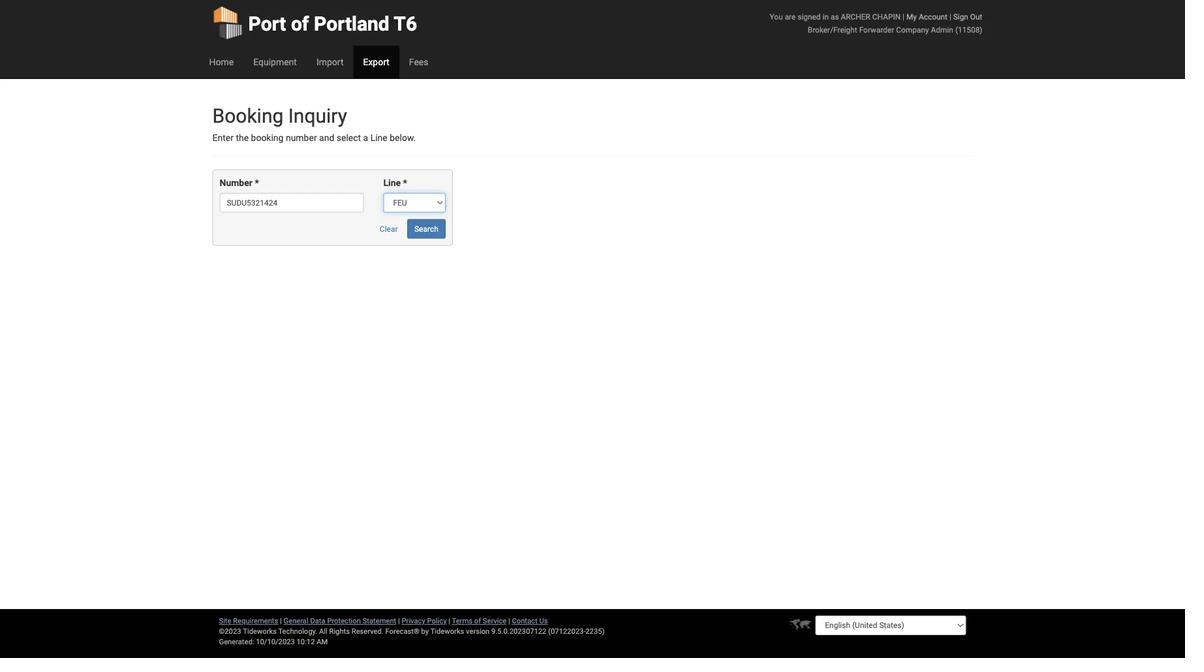 Task type: locate. For each thing, give the bounding box(es) containing it.
contact us link
[[512, 617, 548, 625]]

1 horizontal spatial *
[[403, 178, 407, 188]]

port of portland t6
[[248, 12, 417, 35]]

line
[[371, 133, 388, 143], [383, 178, 401, 188]]

1 vertical spatial of
[[474, 617, 481, 625]]

0 vertical spatial of
[[291, 12, 309, 35]]

select
[[337, 133, 361, 143]]

0 horizontal spatial of
[[291, 12, 309, 35]]

site requirements | general data protection statement | privacy policy | terms of service | contact us ©2023 tideworks technology. all rights reserved. forecast® by tideworks version 9.5.0.202307122 (07122023-2235) generated: 10/10/2023 10:12 am
[[219, 617, 605, 646]]

clear button
[[373, 219, 405, 239]]

forecast®
[[386, 627, 420, 636]]

you
[[770, 12, 783, 21]]

|
[[903, 12, 905, 21], [950, 12, 952, 21], [280, 617, 282, 625], [398, 617, 400, 625], [449, 617, 450, 625], [509, 617, 510, 625]]

port of portland t6 link
[[213, 0, 417, 46]]

a
[[363, 133, 368, 143]]

by
[[421, 627, 429, 636]]

line inside booking inquiry enter the booking number and select a line below.
[[371, 133, 388, 143]]

1 horizontal spatial of
[[474, 617, 481, 625]]

chapin
[[873, 12, 901, 21]]

of
[[291, 12, 309, 35], [474, 617, 481, 625]]

equipment button
[[244, 46, 307, 78]]

reserved.
[[352, 627, 384, 636]]

number *
[[220, 178, 259, 188]]

am
[[317, 638, 328, 646]]

t6
[[394, 12, 417, 35]]

general
[[284, 617, 309, 625]]

2 * from the left
[[403, 178, 407, 188]]

1 * from the left
[[255, 178, 259, 188]]

contact
[[512, 617, 538, 625]]

| up forecast® on the left bottom of the page
[[398, 617, 400, 625]]

| left the sign
[[950, 12, 952, 21]]

(07122023-
[[548, 627, 586, 636]]

| left the my
[[903, 12, 905, 21]]

archer
[[841, 12, 871, 21]]

tideworks
[[431, 627, 464, 636]]

of right port
[[291, 12, 309, 35]]

export button
[[354, 46, 399, 78]]

home button
[[199, 46, 244, 78]]

data
[[310, 617, 326, 625]]

and
[[319, 133, 334, 143]]

0 vertical spatial line
[[371, 133, 388, 143]]

general data protection statement link
[[284, 617, 396, 625]]

sign
[[954, 12, 969, 21]]

fees
[[409, 56, 429, 67]]

1 vertical spatial line
[[383, 178, 401, 188]]

* down below.
[[403, 178, 407, 188]]

fees button
[[399, 46, 438, 78]]

search
[[415, 224, 439, 233]]

0 horizontal spatial *
[[255, 178, 259, 188]]

of up version
[[474, 617, 481, 625]]

*
[[255, 178, 259, 188], [403, 178, 407, 188]]

* right number
[[255, 178, 259, 188]]

of inside site requirements | general data protection statement | privacy policy | terms of service | contact us ©2023 tideworks technology. all rights reserved. forecast® by tideworks version 9.5.0.202307122 (07122023-2235) generated: 10/10/2023 10:12 am
[[474, 617, 481, 625]]

you are signed in as archer chapin | my account | sign out broker/freight forwarder company admin (11508)
[[770, 12, 983, 34]]

privacy policy link
[[402, 617, 447, 625]]

| up '9.5.0.202307122'
[[509, 617, 510, 625]]

technology.
[[278, 627, 317, 636]]

line up "clear" button
[[383, 178, 401, 188]]

protection
[[327, 617, 361, 625]]

booking inquiry enter the booking number and select a line below.
[[213, 104, 416, 143]]

9.5.0.202307122
[[492, 627, 547, 636]]

line right a
[[371, 133, 388, 143]]

home
[[209, 56, 234, 67]]

booking
[[251, 133, 284, 143]]

clear
[[380, 224, 398, 233]]



Task type: vqa. For each thing, say whether or not it's contained in the screenshot.
Fees popup button
yes



Task type: describe. For each thing, give the bounding box(es) containing it.
my
[[907, 12, 917, 21]]

line *
[[383, 178, 407, 188]]

my account link
[[907, 12, 948, 21]]

| up tideworks
[[449, 617, 450, 625]]

as
[[831, 12, 839, 21]]

equipment
[[253, 56, 297, 67]]

forwarder
[[860, 25, 895, 34]]

are
[[785, 12, 796, 21]]

booking
[[213, 104, 284, 127]]

| left general
[[280, 617, 282, 625]]

portland
[[314, 12, 390, 35]]

statement
[[363, 617, 396, 625]]

import button
[[307, 46, 354, 78]]

enter
[[213, 133, 234, 143]]

10/10/2023
[[256, 638, 295, 646]]

site
[[219, 617, 231, 625]]

sign out link
[[954, 12, 983, 21]]

account
[[919, 12, 948, 21]]

import
[[317, 56, 344, 67]]

export
[[363, 56, 390, 67]]

privacy
[[402, 617, 425, 625]]

out
[[971, 12, 983, 21]]

below.
[[390, 133, 416, 143]]

* for line *
[[403, 178, 407, 188]]

©2023 tideworks
[[219, 627, 277, 636]]

admin
[[931, 25, 954, 34]]

terms of service link
[[452, 617, 507, 625]]

search button
[[407, 219, 446, 239]]

the
[[236, 133, 249, 143]]

10:12
[[297, 638, 315, 646]]

policy
[[427, 617, 447, 625]]

site requirements link
[[219, 617, 278, 625]]

port
[[248, 12, 286, 35]]

rights
[[329, 627, 350, 636]]

service
[[483, 617, 507, 625]]

company
[[897, 25, 929, 34]]

signed
[[798, 12, 821, 21]]

number
[[286, 133, 317, 143]]

in
[[823, 12, 829, 21]]

requirements
[[233, 617, 278, 625]]

terms
[[452, 617, 473, 625]]

* for number *
[[255, 178, 259, 188]]

generated:
[[219, 638, 254, 646]]

broker/freight
[[808, 25, 858, 34]]

(11508)
[[956, 25, 983, 34]]

version
[[466, 627, 490, 636]]

2235)
[[586, 627, 605, 636]]

us
[[540, 617, 548, 625]]

inquiry
[[288, 104, 347, 127]]

Number * text field
[[220, 193, 364, 212]]

all
[[319, 627, 328, 636]]

number
[[220, 178, 253, 188]]



